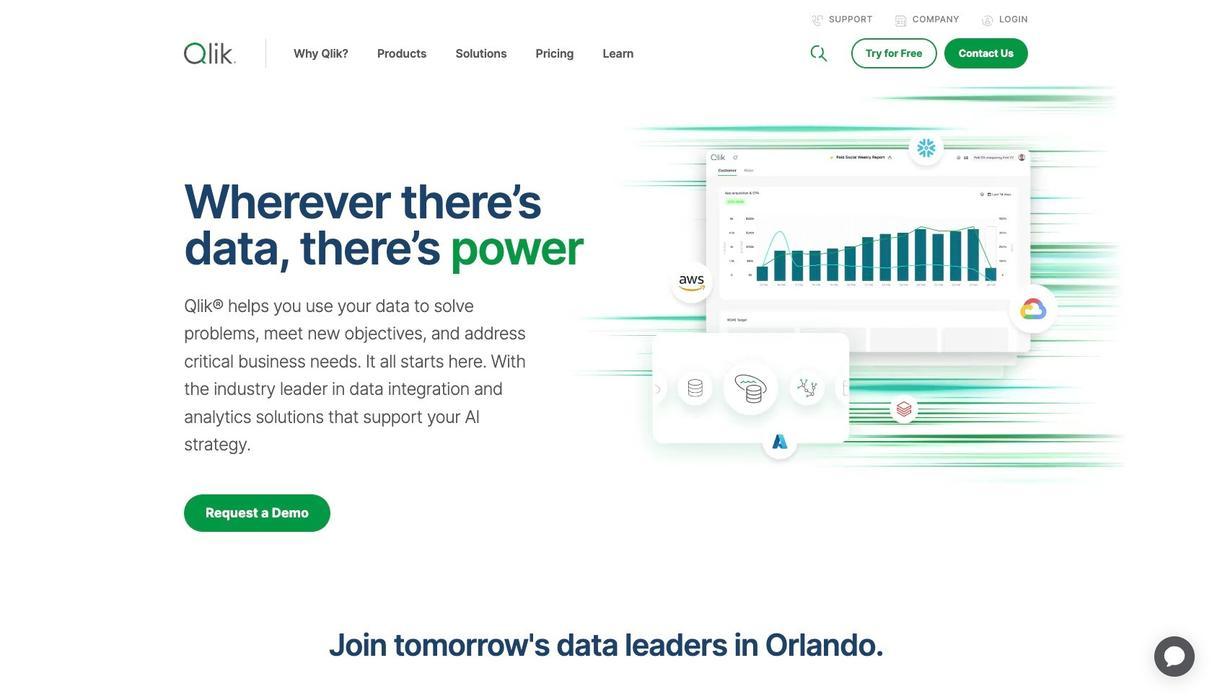 Task type: vqa. For each thing, say whether or not it's contained in the screenshot.
Company link
no



Task type: describe. For each thing, give the bounding box(es) containing it.
qlik image
[[184, 43, 236, 64]]

login image
[[982, 15, 994, 27]]

company image
[[895, 15, 907, 27]]

support image
[[812, 15, 823, 27]]



Task type: locate. For each thing, give the bounding box(es) containing it.
application
[[1137, 620, 1212, 695]]



